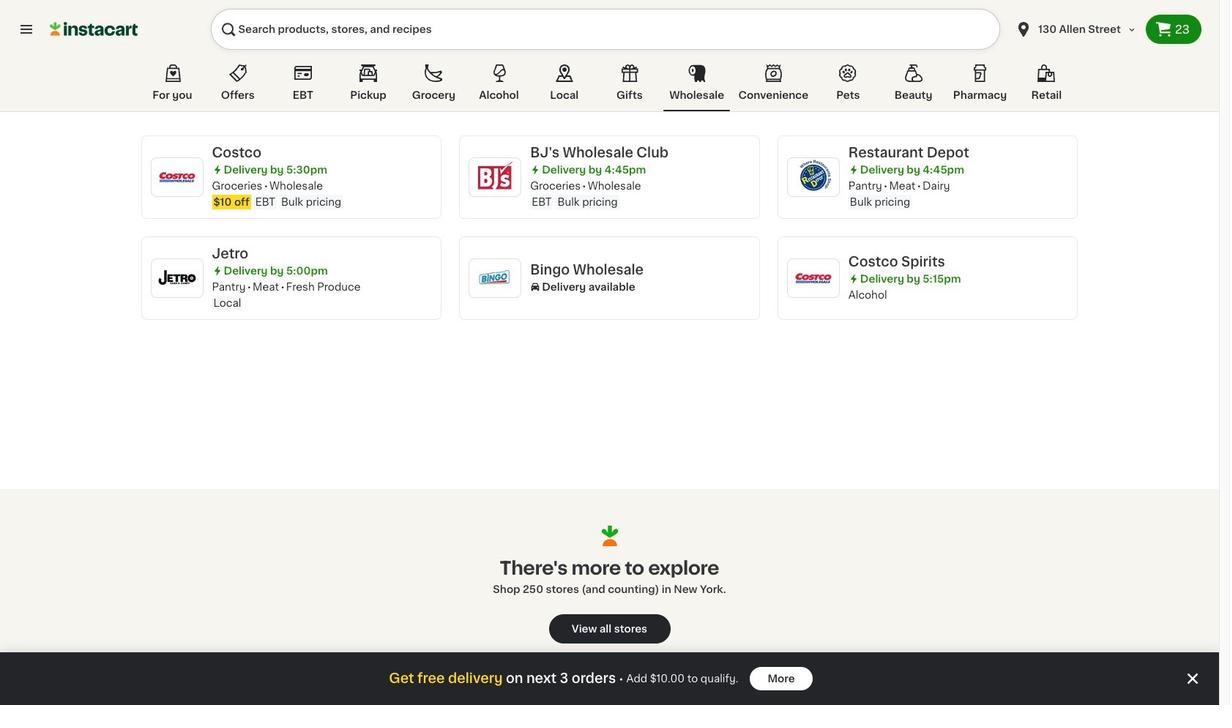 Task type: locate. For each thing, give the bounding box(es) containing it.
get free delivery on next 3 orders region
[[0, 652, 1219, 705]]

costco logo image
[[157, 157, 197, 197]]

bingo wholesale logo image
[[475, 258, 515, 298]]

shop categories tab list
[[141, 62, 1078, 111]]

costco spirits logo image
[[794, 258, 833, 298]]

None search field
[[211, 9, 1000, 50]]



Task type: vqa. For each thing, say whether or not it's contained in the screenshot.
the Gift
no



Task type: describe. For each thing, give the bounding box(es) containing it.
jetro logo image
[[157, 258, 197, 298]]

bj's wholesale club logo image
[[475, 157, 515, 197]]

instacart image
[[50, 21, 138, 38]]

Search field
[[211, 9, 1000, 50]]

treatment tracker modal dialog
[[0, 652, 1219, 705]]

restaurant depot logo image
[[794, 157, 833, 197]]



